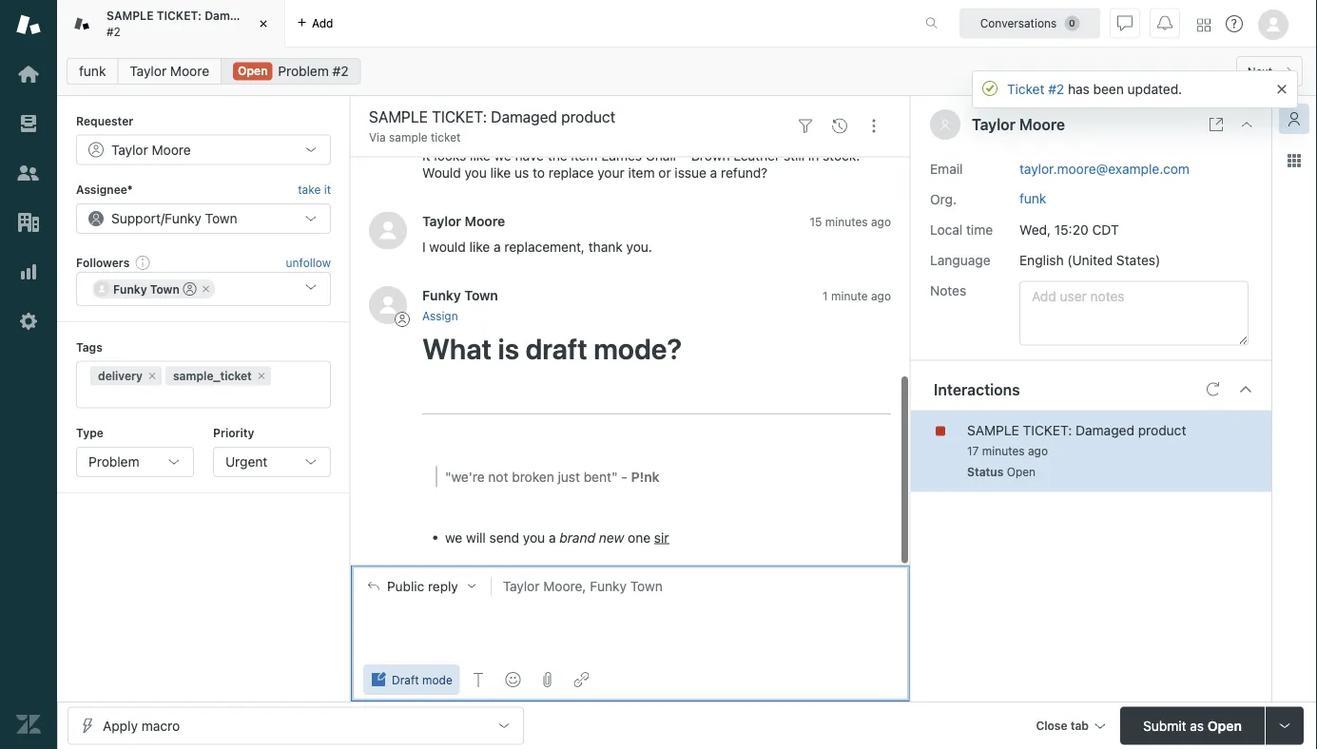 Task type: locate. For each thing, give the bounding box(es) containing it.
1 horizontal spatial product
[[1138, 422, 1187, 438]]

1 vertical spatial problem
[[88, 454, 139, 470]]

0 vertical spatial funk link
[[67, 58, 118, 85]]

0 horizontal spatial item
[[571, 147, 598, 163]]

taylor moore
[[130, 63, 209, 79], [972, 116, 1065, 134], [111, 142, 191, 157], [422, 213, 505, 229]]

status
[[967, 466, 1004, 479]]

1 vertical spatial product
[[1138, 422, 1187, 438]]

product for sample ticket: damaged product 17 minutes ago status open
[[1138, 422, 1187, 438]]

#2
[[107, 25, 121, 38], [333, 63, 349, 79]]

1 horizontal spatial minutes
[[982, 445, 1025, 458]]

0 vertical spatial problem
[[278, 63, 329, 79]]

funk link inside secondary element
[[67, 58, 118, 85]]

0 horizontal spatial problem
[[88, 454, 139, 470]]

sample inside the sample ticket: damaged product 17 minutes ago status open
[[967, 422, 1020, 438]]

1 vertical spatial item
[[628, 164, 655, 180]]

15
[[810, 215, 822, 228]]

it
[[422, 147, 430, 163]]

town up what
[[465, 288, 498, 303]]

email
[[930, 161, 963, 176]]

funk up wed,
[[1020, 190, 1047, 206]]

2 horizontal spatial open
[[1208, 718, 1242, 734]]

ago right 'minute'
[[871, 289, 891, 303]]

"we're not broken just bent" - p!nk
[[445, 469, 660, 485]]

taylor left moore, at the left of page
[[503, 578, 540, 594]]

close image
[[254, 14, 273, 33]]

us
[[515, 164, 529, 180]]

for
[[490, 113, 507, 129]]

customer context image
[[1287, 111, 1302, 127]]

ticket: left close icon
[[157, 9, 202, 22]]

priority
[[213, 427, 254, 440]]

0 vertical spatial taylor moore link
[[117, 58, 222, 85]]

tags
[[76, 341, 102, 354]]

damaged
[[205, 9, 258, 22], [1076, 422, 1135, 438]]

0 horizontal spatial sample
[[107, 9, 154, 22]]

you left for
[[464, 113, 486, 129]]

will
[[466, 530, 486, 546]]

1 horizontal spatial remove image
[[256, 371, 267, 382]]

1 horizontal spatial sample
[[967, 422, 1020, 438]]

0 horizontal spatial taylor moore link
[[117, 58, 222, 85]]

funky inside button
[[590, 578, 627, 594]]

1 horizontal spatial ticket:
[[1023, 422, 1072, 438]]

open down close icon
[[238, 64, 268, 78]]

english
[[1020, 252, 1064, 268]]

we
[[494, 147, 512, 163], [445, 530, 463, 546]]

button displays agent's chat status as invisible. image
[[1118, 16, 1133, 31]]

1 vertical spatial you
[[465, 164, 487, 180]]

stock.
[[823, 147, 860, 163]]

a down brown
[[710, 164, 717, 180]]

next
[[1248, 65, 1273, 78]]

0 horizontal spatial minutes
[[825, 215, 868, 228]]

unfollow
[[286, 256, 331, 269]]

0 vertical spatial #2
[[107, 25, 121, 38]]

ticket ‭#2‬ link
[[1007, 81, 1065, 97]]

funk inside secondary element
[[79, 63, 106, 79]]

product
[[261, 9, 305, 22], [1138, 422, 1187, 438]]

filter image
[[798, 119, 813, 134]]

admin image
[[16, 309, 41, 334]]

like inside eames chair - brown leather still in stock. would you like us to replace your item or issue a refund?
[[490, 164, 511, 180]]

0 horizontal spatial -
[[621, 469, 628, 485]]

1 vertical spatial ago
[[871, 289, 891, 303]]

0 vertical spatial minutes
[[825, 215, 868, 228]]

0 vertical spatial like
[[470, 147, 491, 163]]

take
[[298, 183, 321, 196]]

1 vertical spatial avatar image
[[369, 286, 407, 324]]

1 horizontal spatial taylor moore link
[[422, 213, 505, 229]]

funk link up requester
[[67, 58, 118, 85]]

15 minutes ago
[[810, 215, 891, 228]]

view more details image
[[1209, 117, 1224, 132]]

taylor moore up would
[[422, 213, 505, 229]]

1 vertical spatial funk link
[[1020, 190, 1047, 206]]

1 horizontal spatial funk link
[[1020, 190, 1047, 206]]

1 remove image from the left
[[146, 371, 158, 382]]

avatar image
[[369, 211, 407, 250], [369, 286, 407, 324]]

tabs tab list
[[57, 0, 906, 48]]

1 minute ago text field
[[823, 289, 891, 303]]

damaged inside 'sample ticket: damaged product #2'
[[205, 9, 258, 22]]

problem down add popup button
[[278, 63, 329, 79]]

"we're
[[445, 469, 485, 485]]

0 horizontal spatial damaged
[[205, 9, 258, 22]]

cdt
[[1092, 222, 1119, 237]]

close
[[1036, 720, 1068, 733]]

-
[[682, 147, 688, 163], [621, 469, 628, 485]]

damaged for sample ticket: damaged product 17 minutes ago status open
[[1076, 422, 1135, 438]]

taylor moore down 'sample ticket: damaged product #2'
[[130, 63, 209, 79]]

15 minutes ago text field
[[810, 215, 891, 228]]

2 vertical spatial like
[[469, 239, 490, 255]]

- left p!nk
[[621, 469, 628, 485]]

taylor moore link down 'sample ticket: damaged product #2'
[[117, 58, 222, 85]]

customers image
[[16, 161, 41, 185]]

minutes right 15
[[825, 215, 868, 228]]

0 horizontal spatial funk link
[[67, 58, 118, 85]]

avatar image left i
[[369, 211, 407, 250]]

would
[[422, 164, 461, 180]]

funky down "hide composer" icon
[[590, 578, 627, 594]]

1 vertical spatial taylor moore link
[[422, 213, 505, 229]]

open right as
[[1208, 718, 1242, 734]]

item up replace
[[571, 147, 598, 163]]

a left replacement,
[[494, 239, 501, 255]]

remove image right sample_ticket
[[256, 371, 267, 382]]

problem for problem #2
[[278, 63, 329, 79]]

we left will on the left
[[445, 530, 463, 546]]

funky right support
[[165, 210, 202, 226]]

notes
[[930, 283, 967, 298]]

taylor moore, funky town button
[[491, 577, 910, 596]]

you down looks
[[465, 164, 487, 180]]

taylor moore down ticket
[[972, 116, 1065, 134]]

ticket: up 17 minutes ago text box
[[1023, 422, 1072, 438]]

sample_ticket
[[173, 370, 252, 383]]

1 vertical spatial sample
[[967, 422, 1020, 438]]

1 horizontal spatial problem
[[278, 63, 329, 79]]

#2 right zendesk support image
[[107, 25, 121, 38]]

funky inside assignee* element
[[165, 210, 202, 226]]

send
[[489, 530, 519, 546]]

town inside option
[[150, 283, 180, 296]]

ticket: inside the sample ticket: damaged product 17 minutes ago status open
[[1023, 422, 1072, 438]]

local
[[930, 222, 963, 237]]

product for sample ticket: damaged product #2
[[261, 9, 305, 22]]

17 minutes ago text field
[[967, 445, 1048, 458]]

0 vertical spatial we
[[494, 147, 512, 163]]

insert emojis image
[[506, 672, 521, 688]]

#2 inside secondary element
[[333, 63, 349, 79]]

remove image
[[146, 371, 158, 382], [256, 371, 267, 382]]

funky town option
[[92, 280, 216, 299]]

delivery
[[98, 370, 143, 383]]

1 vertical spatial minutes
[[982, 445, 1025, 458]]

0 vertical spatial sample
[[107, 9, 154, 22]]

taylor inside button
[[503, 578, 540, 594]]

product inside 'sample ticket: damaged product #2'
[[261, 9, 305, 22]]

english (united states)
[[1020, 252, 1161, 268]]

0 vertical spatial a
[[710, 164, 717, 180]]

zendesk products image
[[1198, 19, 1211, 32]]

0 vertical spatial funk
[[79, 63, 106, 79]]

your
[[598, 164, 625, 180]]

0 horizontal spatial open
[[238, 64, 268, 78]]

have
[[515, 147, 544, 163]]

to
[[533, 164, 545, 180]]

funk up requester
[[79, 63, 106, 79]]

like right looks
[[470, 147, 491, 163]]

moore down 'sample ticket: damaged product #2'
[[170, 63, 209, 79]]

0 horizontal spatial funk
[[79, 63, 106, 79]]

what
[[422, 332, 492, 366]]

1 vertical spatial damaged
[[1076, 422, 1135, 438]]

funky town
[[113, 283, 180, 296]]

minutes up status
[[982, 445, 1025, 458]]

town left user is an agent icon
[[150, 283, 180, 296]]

1 horizontal spatial item
[[628, 164, 655, 180]]

0 vertical spatial open
[[238, 64, 268, 78]]

×
[[1276, 75, 1288, 98]]

0 horizontal spatial we
[[445, 530, 463, 546]]

2 horizontal spatial a
[[710, 164, 717, 180]]

apps image
[[1287, 153, 1302, 168]]

secondary element
[[57, 52, 1317, 90]]

organizations image
[[16, 210, 41, 235]]

taylor inside 'link'
[[130, 63, 167, 79]]

ticket ‭#2‬ has been updated.
[[1007, 81, 1182, 97]]

add button
[[285, 0, 345, 47]]

conversations
[[980, 17, 1057, 30]]

0 vertical spatial ticket:
[[157, 9, 202, 22]]

1 horizontal spatial damaged
[[1076, 422, 1135, 438]]

1 vertical spatial like
[[490, 164, 511, 180]]

problem inside secondary element
[[278, 63, 329, 79]]

apply macro
[[103, 718, 180, 734]]

damaged inside the sample ticket: damaged product 17 minutes ago status open
[[1076, 422, 1135, 438]]

1 horizontal spatial we
[[494, 147, 512, 163]]

funk
[[79, 63, 106, 79], [1020, 190, 1047, 206]]

funky up assign button
[[422, 288, 461, 303]]

main element
[[0, 0, 57, 750]]

urgent button
[[213, 447, 331, 477]]

a left brand
[[549, 530, 556, 546]]

sample inside 'sample ticket: damaged product #2'
[[107, 9, 154, 22]]

1 horizontal spatial open
[[1007, 466, 1036, 479]]

ticket: inside 'sample ticket: damaged product #2'
[[157, 9, 202, 22]]

draft
[[525, 332, 588, 366]]

it looks like we have the item
[[422, 147, 601, 163]]

submit
[[1143, 718, 1187, 734]]

displays possible ticket submission types image
[[1277, 719, 1293, 734]]

item inside eames chair - brown leather still in stock. would you like us to replace your item or issue a refund?
[[628, 164, 655, 180]]

1 vertical spatial open
[[1007, 466, 1036, 479]]

town inside button
[[630, 578, 663, 594]]

you right send
[[523, 530, 545, 546]]

town
[[205, 210, 237, 226], [150, 283, 180, 296], [465, 288, 498, 303], [630, 578, 663, 594]]

taylor moore inside requester 'element'
[[111, 142, 191, 157]]

remove image for delivery
[[146, 371, 158, 382]]

you
[[464, 113, 486, 129], [465, 164, 487, 180], [523, 530, 545, 546]]

user image
[[940, 119, 951, 130], [942, 120, 949, 130]]

1 horizontal spatial -
[[682, 147, 688, 163]]

0 horizontal spatial a
[[494, 239, 501, 255]]

taylor inside the conversationlabel log
[[422, 213, 461, 229]]

the
[[548, 147, 568, 163]]

moore up support / funky town
[[152, 142, 191, 157]]

reporting image
[[16, 260, 41, 284]]

funk link
[[67, 58, 118, 85], [1020, 190, 1047, 206]]

avatar image left assign button
[[369, 286, 407, 324]]

#2 down the add
[[333, 63, 349, 79]]

taylor up requester
[[130, 63, 167, 79]]

1 vertical spatial #2
[[333, 63, 349, 79]]

1 vertical spatial funk
[[1020, 190, 1047, 206]]

0 vertical spatial avatar image
[[369, 211, 407, 250]]

taylor moore inside the conversationlabel log
[[422, 213, 505, 229]]

- up 'issue'
[[682, 147, 688, 163]]

taylor up would
[[422, 213, 461, 229]]

problem inside popup button
[[88, 454, 139, 470]]

taylor down requester
[[111, 142, 148, 157]]

1 minute ago
[[823, 289, 891, 303]]

funk link up wed,
[[1020, 190, 1047, 206]]

funky right funkytownclown1@gmail.com image
[[113, 283, 147, 296]]

1 horizontal spatial funk
[[1020, 190, 1047, 206]]

0 horizontal spatial #2
[[107, 25, 121, 38]]

1 vertical spatial we
[[445, 530, 463, 546]]

ago
[[871, 215, 891, 228], [871, 289, 891, 303], [1028, 445, 1048, 458]]

like
[[470, 147, 491, 163], [490, 164, 511, 180], [469, 239, 490, 255]]

funk for the right funk link
[[1020, 190, 1047, 206]]

0 horizontal spatial product
[[261, 9, 305, 22]]

assignee*
[[76, 183, 133, 196]]

like right would
[[469, 239, 490, 255]]

0 vertical spatial damaged
[[205, 9, 258, 22]]

hide composer image
[[623, 558, 638, 573]]

wed,
[[1020, 222, 1051, 237]]

tab
[[57, 0, 305, 48]]

taylor moore link up would
[[422, 213, 505, 229]]

item left 'or'
[[628, 164, 655, 180]]

you inside eames chair - brown leather still in stock. would you like us to replace your item or issue a refund?
[[465, 164, 487, 180]]

/
[[161, 210, 165, 226]]

0 vertical spatial product
[[261, 9, 305, 22]]

0 horizontal spatial remove image
[[146, 371, 158, 382]]

0 horizontal spatial ticket:
[[157, 9, 202, 22]]

1 vertical spatial ticket:
[[1023, 422, 1072, 438]]

we left have
[[494, 147, 512, 163]]

0 vertical spatial you
[[464, 113, 486, 129]]

remove image right delivery
[[146, 371, 158, 382]]

0 vertical spatial ago
[[871, 215, 891, 228]]

ago right 15
[[871, 215, 891, 228]]

moore up would
[[465, 213, 505, 229]]

open down 17 minutes ago text box
[[1007, 466, 1036, 479]]

i would like a replacement, thank you.
[[422, 239, 652, 255]]

ago right 17
[[1028, 445, 1048, 458]]

requester element
[[76, 134, 331, 165]]

leather
[[734, 147, 780, 163]]

1 avatar image from the top
[[369, 211, 407, 250]]

town right /
[[205, 210, 237, 226]]

via sample ticket
[[369, 131, 461, 144]]

product inside the sample ticket: damaged product 17 minutes ago status open
[[1138, 422, 1187, 438]]

2 avatar image from the top
[[369, 286, 407, 324]]

2 vertical spatial ago
[[1028, 445, 1048, 458]]

events image
[[832, 119, 847, 134]]

open
[[238, 64, 268, 78], [1007, 466, 1036, 479], [1208, 718, 1242, 734]]

eames
[[601, 147, 642, 163]]

2 vertical spatial a
[[549, 530, 556, 546]]

- inside eames chair - brown leather still in stock. would you like us to replace your item or issue a refund?
[[682, 147, 688, 163]]

or
[[659, 164, 671, 180]]

followers
[[76, 256, 130, 269]]

brown
[[691, 147, 730, 163]]

town down "hide composer" icon
[[630, 578, 663, 594]]

problem down the type
[[88, 454, 139, 470]]

replace
[[549, 164, 594, 180]]

zendesk support image
[[16, 12, 41, 37]]

tab containing sample ticket: damaged product
[[57, 0, 305, 48]]

taylor moore down requester
[[111, 142, 191, 157]]

reply
[[428, 578, 458, 594]]

problem button
[[76, 447, 194, 477]]

like down it looks like we have the item
[[490, 164, 511, 180]]

2 remove image from the left
[[256, 371, 267, 382]]

1 horizontal spatial #2
[[333, 63, 349, 79]]

0 vertical spatial -
[[682, 147, 688, 163]]

add attachment image
[[540, 672, 555, 688]]

minutes
[[825, 215, 868, 228], [982, 445, 1025, 458]]



Task type: describe. For each thing, give the bounding box(es) containing it.
conversations button
[[960, 8, 1100, 39]]

Subject field
[[365, 106, 785, 128]]

as
[[1190, 718, 1204, 734]]

funky inside option
[[113, 283, 147, 296]]

close tab
[[1036, 720, 1089, 733]]

mode?
[[594, 332, 682, 366]]

minutes inside the conversationlabel log
[[825, 215, 868, 228]]

looks
[[434, 147, 466, 163]]

still
[[784, 147, 805, 163]]

via
[[369, 131, 386, 144]]

just
[[558, 469, 580, 485]]

add link (cmd k) image
[[574, 672, 589, 688]]

public reply
[[387, 578, 458, 594]]

1
[[823, 289, 828, 303]]

1 horizontal spatial a
[[549, 530, 556, 546]]

taylor moore inside 'link'
[[130, 63, 209, 79]]

ticket
[[1007, 81, 1045, 97]]

followers element
[[76, 272, 331, 306]]

you.
[[626, 239, 652, 255]]

open inside secondary element
[[238, 64, 268, 78]]

it
[[324, 183, 331, 196]]

like for a
[[469, 239, 490, 255]]

15:20
[[1055, 222, 1089, 237]]

taylor down ticket
[[972, 116, 1016, 134]]

time
[[966, 222, 993, 237]]

funky town assign
[[422, 288, 498, 323]]

in
[[808, 147, 819, 163]]

funk for funk link within secondary element
[[79, 63, 106, 79]]

eames chair - brown leather still in stock. would you like us to replace your item or issue a refund?
[[422, 147, 860, 180]]

requester
[[76, 114, 133, 127]]

taylor moore link inside the conversationlabel log
[[422, 213, 505, 229]]

what is draft mode?
[[422, 332, 682, 366]]

1 vertical spatial -
[[621, 469, 628, 485]]

tab
[[1071, 720, 1089, 733]]

problem #2
[[278, 63, 349, 79]]

town inside funky town assign
[[465, 288, 498, 303]]

1 vertical spatial a
[[494, 239, 501, 255]]

updated.
[[1128, 81, 1182, 97]]

public reply button
[[351, 567, 491, 606]]

remove image for sample_ticket
[[256, 371, 267, 382]]

problem for problem
[[88, 454, 139, 470]]

public
[[387, 578, 424, 594]]

close image
[[1239, 117, 1255, 132]]

minutes inside the sample ticket: damaged product 17 minutes ago status open
[[982, 445, 1025, 458]]

format text image
[[472, 672, 487, 688]]

add
[[312, 17, 333, 30]]

not
[[488, 469, 508, 485]]

draft mode
[[392, 673, 453, 687]]

sample for sample ticket: damaged product 17 minutes ago status open
[[967, 422, 1020, 438]]

taylor.moore@example.com
[[1020, 161, 1190, 176]]

taylor inside requester 'element'
[[111, 142, 148, 157]]

thank you for that.
[[422, 113, 538, 129]]

ago inside the sample ticket: damaged product 17 minutes ago status open
[[1028, 445, 1048, 458]]

ticket: for sample ticket: damaged product 17 minutes ago status open
[[1023, 422, 1072, 438]]

a inside eames chair - brown leather still in stock. would you like us to replace your item or issue a refund?
[[710, 164, 717, 180]]

support / funky town
[[111, 210, 237, 226]]

get started image
[[16, 62, 41, 87]]

moore inside the conversationlabel log
[[465, 213, 505, 229]]

funkytownclown1@gmail.com image
[[94, 282, 109, 297]]

next button
[[1236, 56, 1303, 87]]

views image
[[16, 111, 41, 136]]

submit as open
[[1143, 718, 1242, 734]]

funky inside funky town assign
[[422, 288, 461, 303]]

17
[[967, 445, 979, 458]]

local time
[[930, 222, 993, 237]]

support
[[111, 210, 161, 226]]

like for we
[[470, 147, 491, 163]]

damaged for sample ticket: damaged product #2
[[205, 9, 258, 22]]

chair
[[646, 147, 678, 163]]

sample
[[389, 131, 428, 144]]

ticket
[[431, 131, 461, 144]]

thank
[[588, 239, 623, 255]]

unfollow button
[[286, 254, 331, 271]]

language
[[930, 252, 991, 268]]

macro
[[141, 718, 180, 734]]

moore,
[[543, 578, 586, 594]]

we will send you a brand new one sir
[[445, 530, 669, 546]]

get help image
[[1226, 15, 1243, 32]]

brand
[[560, 530, 595, 546]]

draft mode button
[[363, 665, 460, 695]]

sample for sample ticket: damaged product #2
[[107, 9, 154, 22]]

one
[[628, 530, 651, 546]]

is
[[498, 332, 519, 366]]

moore inside requester 'element'
[[152, 142, 191, 157]]

ticket actions image
[[867, 119, 882, 134]]

user is an agent image
[[183, 283, 197, 296]]

p!nk
[[631, 469, 660, 485]]

take it button
[[298, 180, 331, 200]]

been
[[1093, 81, 1124, 97]]

‭#2‬
[[1048, 81, 1065, 97]]

bent"
[[584, 469, 618, 485]]

taylor moore, funky town
[[503, 578, 663, 594]]

states)
[[1117, 252, 1161, 268]]

close tab button
[[1028, 707, 1113, 748]]

2 vertical spatial open
[[1208, 718, 1242, 734]]

Add user notes text field
[[1020, 281, 1249, 346]]

assignee* element
[[76, 203, 331, 234]]

remove image
[[200, 284, 212, 295]]

moore down the ticket ‭#2‬ link
[[1020, 116, 1065, 134]]

info on adding followers image
[[135, 255, 151, 270]]

funky town link
[[422, 288, 498, 303]]

2 vertical spatial you
[[523, 530, 545, 546]]

zendesk image
[[16, 712, 41, 737]]

town inside assignee* element
[[205, 210, 237, 226]]

would
[[429, 239, 466, 255]]

(united
[[1068, 252, 1113, 268]]

× button
[[1276, 75, 1288, 98]]

notifications image
[[1158, 16, 1173, 31]]

taylor moore link inside secondary element
[[117, 58, 222, 85]]

conversationlabel log
[[350, 51, 910, 566]]

#2 inside 'sample ticket: damaged product #2'
[[107, 25, 121, 38]]

sample ticket: damaged product 17 minutes ago status open
[[967, 422, 1187, 479]]

interactions
[[934, 381, 1020, 399]]

new
[[599, 530, 624, 546]]

ago for 15 minutes ago
[[871, 215, 891, 228]]

sir
[[654, 530, 669, 546]]

moore inside 'link'
[[170, 63, 209, 79]]

sample ticket: damaged product #2
[[107, 9, 305, 38]]

broken
[[512, 469, 554, 485]]

0 vertical spatial item
[[571, 147, 598, 163]]

ago for 1 minute ago
[[871, 289, 891, 303]]

ticket: for sample ticket: damaged product #2
[[157, 9, 202, 22]]

thank
[[422, 113, 460, 129]]

open inside the sample ticket: damaged product 17 minutes ago status open
[[1007, 466, 1036, 479]]



Task type: vqa. For each thing, say whether or not it's contained in the screenshot.
Chat
no



